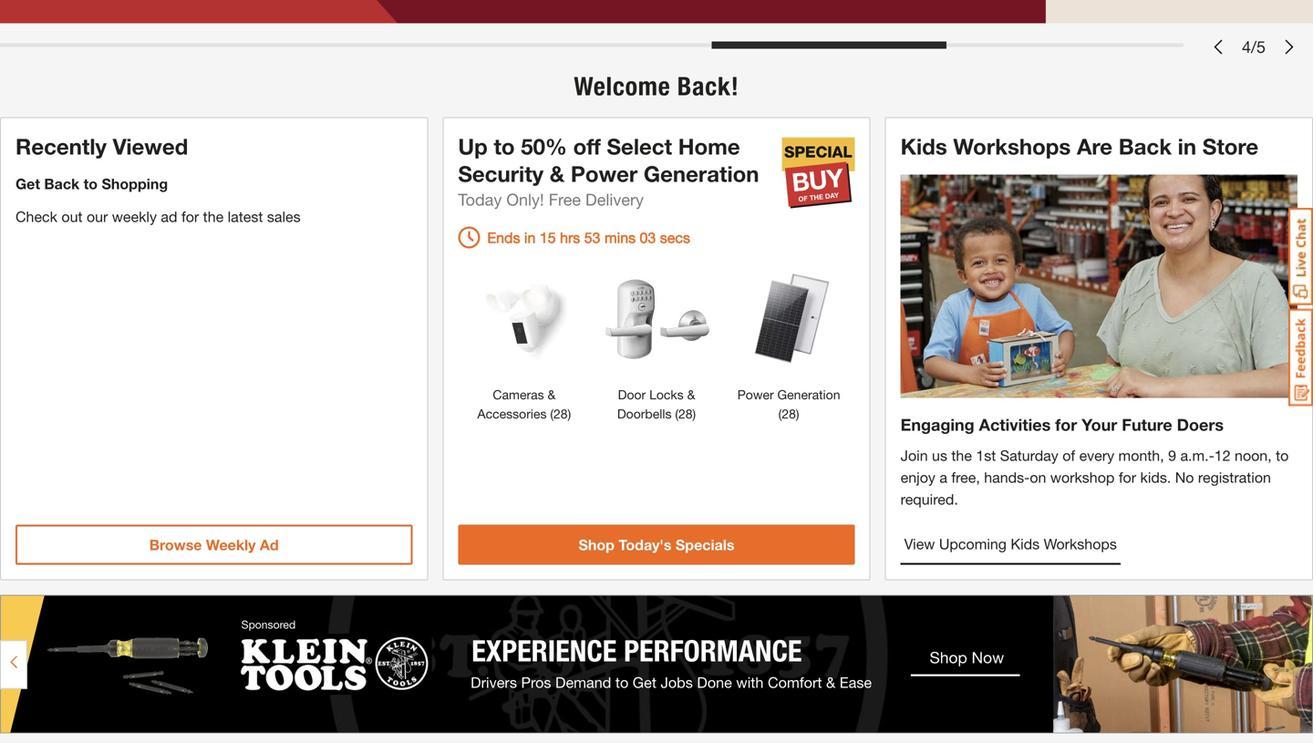 Task type: describe. For each thing, give the bounding box(es) containing it.
registration
[[1198, 469, 1271, 486]]

1 vertical spatial to
[[84, 175, 98, 193]]

us
[[932, 447, 947, 464]]

check out our weekly ad for the latest sales
[[16, 208, 301, 225]]

browse weekly ad button
[[16, 525, 412, 565]]

image for  30nov2023-hp-bau-mw44-45-hero4-appliances image
[[0, 0, 1313, 23]]

no
[[1175, 469, 1194, 486]]

feedback link image
[[1289, 308, 1313, 407]]

engaging
[[901, 415, 975, 435]]

5
[[1257, 37, 1266, 57]]

53
[[584, 229, 601, 246]]

home
[[678, 133, 740, 159]]

ends in 15 hrs 53 mins 03 secs
[[487, 229, 690, 246]]

hrs
[[560, 229, 580, 246]]

month,
[[1119, 447, 1164, 464]]

power generation ( 28 )
[[737, 387, 840, 421]]

power inside up to 50% off select home security & power generation today only! free delivery
[[571, 161, 638, 187]]

/
[[1251, 37, 1257, 57]]

shop today's specials link
[[458, 525, 855, 565]]

shop today's specials
[[579, 536, 735, 554]]

view
[[904, 535, 935, 553]]

weekly
[[206, 536, 256, 554]]

workshop
[[1050, 469, 1115, 486]]

& inside door locks & doorbells
[[687, 387, 695, 402]]

get
[[16, 175, 40, 193]]

1 vertical spatial in
[[524, 229, 536, 246]]

welcome
[[574, 71, 671, 102]]

doorbells
[[617, 406, 672, 421]]

1 vertical spatial for
[[1055, 415, 1077, 435]]

sales
[[267, 208, 301, 225]]

2 ( from the left
[[675, 406, 678, 421]]

activities
[[979, 415, 1051, 435]]

door
[[618, 387, 646, 402]]

1st
[[976, 447, 996, 464]]

future
[[1122, 415, 1172, 435]]

out
[[61, 208, 83, 225]]

a
[[940, 469, 947, 486]]

every
[[1079, 447, 1114, 464]]

engaging activities for your future doers
[[901, 415, 1224, 435]]

the inside join us the 1st saturday of every month, 9 a.m.-12 noon, to enjoy a free, hands-on workshop for kids. no registration required.
[[951, 447, 972, 464]]

previous slide image
[[1211, 40, 1226, 54]]

shopping
[[102, 175, 168, 193]]

50%
[[521, 133, 567, 159]]

ad
[[260, 536, 279, 554]]

enjoy
[[901, 469, 936, 486]]

today only!
[[458, 190, 544, 209]]

store
[[1203, 133, 1259, 159]]

generation inside power generation ( 28 )
[[777, 387, 840, 402]]

0 horizontal spatial the
[[203, 208, 224, 225]]

a.m.-
[[1180, 447, 1215, 464]]

door locks & doorbells product image image
[[600, 263, 713, 376]]

& inside cameras & accessories ( 28 )
[[548, 387, 556, 402]]

9
[[1168, 447, 1176, 464]]

4
[[1242, 37, 1251, 57]]

free,
[[951, 469, 980, 486]]

4 / 5
[[1242, 37, 1266, 57]]

secs
[[660, 229, 690, 246]]

cameras
[[493, 387, 544, 402]]

view upcoming kids workshops link
[[901, 525, 1121, 565]]

cameras & accessories ( 28 )
[[477, 387, 571, 421]]

welcome back!
[[574, 71, 739, 102]]

kids workshops are back in store
[[901, 133, 1259, 159]]

hands-
[[984, 469, 1030, 486]]

0 vertical spatial back
[[1119, 133, 1172, 159]]

next slide image
[[1282, 40, 1297, 54]]

up
[[458, 133, 488, 159]]

cameras & accessories product image image
[[468, 263, 581, 376]]

of
[[1063, 447, 1075, 464]]

browse
[[149, 536, 202, 554]]



Task type: locate. For each thing, give the bounding box(es) containing it.
power
[[571, 161, 638, 187], [737, 387, 774, 402]]

the
[[203, 208, 224, 225], [951, 447, 972, 464]]

kids.
[[1140, 469, 1171, 486]]

back!
[[677, 71, 739, 102]]

2 28 from the left
[[678, 406, 693, 421]]

doers
[[1177, 415, 1224, 435]]

1 horizontal spatial back
[[1119, 133, 1172, 159]]

0 horizontal spatial )
[[568, 406, 571, 421]]

power down power generation product image
[[737, 387, 774, 402]]

1 horizontal spatial to
[[494, 133, 515, 159]]

0 horizontal spatial generation
[[644, 161, 759, 187]]

2 horizontal spatial to
[[1276, 447, 1289, 464]]

& inside up to 50% off select home security & power generation today only! free delivery
[[550, 161, 565, 187]]

0 vertical spatial workshops
[[953, 133, 1071, 159]]

workshops down workshop
[[1044, 535, 1117, 553]]

view upcoming kids workshops
[[904, 535, 1117, 553]]

) inside power generation ( 28 )
[[796, 406, 799, 421]]

2 horizontal spatial for
[[1119, 469, 1136, 486]]

0 horizontal spatial for
[[181, 208, 199, 225]]

0 horizontal spatial (
[[550, 406, 554, 421]]

ad
[[161, 208, 177, 225]]

security
[[458, 161, 544, 187]]

for right ad
[[181, 208, 199, 225]]

1 vertical spatial kids
[[1011, 535, 1040, 553]]

accessories
[[477, 406, 547, 421]]

1 ) from the left
[[568, 406, 571, 421]]

1 horizontal spatial 28
[[678, 406, 693, 421]]

0 vertical spatial kids
[[901, 133, 947, 159]]

03
[[640, 229, 656, 246]]

& up ( 28 )
[[687, 387, 695, 402]]

1 horizontal spatial (
[[675, 406, 678, 421]]

off
[[573, 133, 601, 159]]

generation inside up to 50% off select home security & power generation today only! free delivery
[[644, 161, 759, 187]]

weekly
[[112, 208, 157, 225]]

3 28 from the left
[[782, 406, 796, 421]]

mins
[[605, 229, 636, 246]]

&
[[550, 161, 565, 187], [548, 387, 556, 402], [687, 387, 695, 402]]

)
[[568, 406, 571, 421], [693, 406, 696, 421], [796, 406, 799, 421]]

0 horizontal spatial to
[[84, 175, 98, 193]]

for up of
[[1055, 415, 1077, 435]]

free delivery
[[549, 190, 644, 209]]

1 ( from the left
[[550, 406, 554, 421]]

0 horizontal spatial back
[[44, 175, 80, 193]]

to right 'noon,'
[[1276, 447, 1289, 464]]

0 vertical spatial the
[[203, 208, 224, 225]]

1 vertical spatial workshops
[[1044, 535, 1117, 553]]

on
[[1030, 469, 1046, 486]]

1 horizontal spatial )
[[693, 406, 696, 421]]

to inside up to 50% off select home security & power generation today only! free delivery
[[494, 133, 515, 159]]

generation
[[644, 161, 759, 187], [777, 387, 840, 402]]

door locks & doorbells
[[617, 387, 695, 421]]

recently
[[16, 133, 107, 159]]

back right are
[[1119, 133, 1172, 159]]

power inside power generation ( 28 )
[[737, 387, 774, 402]]

kids
[[901, 133, 947, 159], [1011, 535, 1040, 553]]

to up "our"
[[84, 175, 98, 193]]

0 horizontal spatial power
[[571, 161, 638, 187]]

get back to shopping
[[16, 175, 168, 193]]

28 inside cameras & accessories ( 28 )
[[554, 406, 568, 421]]

workshops
[[953, 133, 1071, 159], [1044, 535, 1117, 553]]

for
[[181, 208, 199, 225], [1055, 415, 1077, 435], [1119, 469, 1136, 486]]

(
[[550, 406, 554, 421], [675, 406, 678, 421], [778, 406, 782, 421]]

1 horizontal spatial for
[[1055, 415, 1077, 435]]

up to 50% off select home security & power generation today only! free delivery
[[458, 133, 759, 209]]

ends
[[487, 229, 520, 246]]

1 horizontal spatial power
[[737, 387, 774, 402]]

0 vertical spatial in
[[1178, 133, 1197, 159]]

power up free delivery
[[571, 161, 638, 187]]

1 horizontal spatial the
[[951, 447, 972, 464]]

check
[[16, 208, 57, 225]]

1 vertical spatial power
[[737, 387, 774, 402]]

1 horizontal spatial generation
[[777, 387, 840, 402]]

noon,
[[1235, 447, 1272, 464]]

back
[[1119, 133, 1172, 159], [44, 175, 80, 193]]

2 horizontal spatial )
[[796, 406, 799, 421]]

12
[[1214, 447, 1231, 464]]

saturday
[[1000, 447, 1059, 464]]

3 ) from the left
[[796, 406, 799, 421]]

power generation product image image
[[732, 263, 845, 376]]

2 vertical spatial for
[[1119, 469, 1136, 486]]

0 horizontal spatial kids
[[901, 133, 947, 159]]

recently viewed
[[16, 133, 188, 159]]

for inside join us the 1st saturday of every month, 9 a.m.-12 noon, to enjoy a free, hands-on workshop for kids. no registration required.
[[1119, 469, 1136, 486]]

0 horizontal spatial in
[[524, 229, 536, 246]]

0 horizontal spatial 28
[[554, 406, 568, 421]]

locks
[[649, 387, 684, 402]]

viewed
[[113, 133, 188, 159]]

select
[[607, 133, 672, 159]]

latest
[[228, 208, 263, 225]]

0 vertical spatial power
[[571, 161, 638, 187]]

upcoming
[[939, 535, 1007, 553]]

in
[[1178, 133, 1197, 159], [524, 229, 536, 246]]

in left 15
[[524, 229, 536, 246]]

1 horizontal spatial in
[[1178, 133, 1197, 159]]

1 vertical spatial back
[[44, 175, 80, 193]]

1 vertical spatial the
[[951, 447, 972, 464]]

28 inside power generation ( 28 )
[[782, 406, 796, 421]]

our
[[87, 208, 108, 225]]

( 28 )
[[672, 406, 696, 421]]

& right cameras
[[548, 387, 556, 402]]

2 ) from the left
[[693, 406, 696, 421]]

the left latest
[[203, 208, 224, 225]]

for down month,
[[1119, 469, 1136, 486]]

to
[[494, 133, 515, 159], [84, 175, 98, 193], [1276, 447, 1289, 464]]

3 ( from the left
[[778, 406, 782, 421]]

generation down home
[[644, 161, 759, 187]]

28
[[554, 406, 568, 421], [678, 406, 693, 421], [782, 406, 796, 421]]

( inside cameras & accessories ( 28 )
[[550, 406, 554, 421]]

0 vertical spatial to
[[494, 133, 515, 159]]

join
[[901, 447, 928, 464]]

kids workshops image
[[901, 175, 1298, 398]]

required.
[[901, 491, 958, 508]]

1 vertical spatial generation
[[777, 387, 840, 402]]

2 horizontal spatial 28
[[782, 406, 796, 421]]

15
[[540, 229, 556, 246]]

) inside cameras & accessories ( 28 )
[[568, 406, 571, 421]]

to up security
[[494, 133, 515, 159]]

1 28 from the left
[[554, 406, 568, 421]]

are
[[1077, 133, 1113, 159]]

special buy logo image
[[782, 136, 855, 209]]

to inside join us the 1st saturday of every month, 9 a.m.-12 noon, to enjoy a free, hands-on workshop for kids. no registration required.
[[1276, 447, 1289, 464]]

in left store
[[1178, 133, 1197, 159]]

join us the 1st saturday of every month, 9 a.m.-12 noon, to enjoy a free, hands-on workshop for kids. no registration required.
[[901, 447, 1289, 508]]

0 vertical spatial for
[[181, 208, 199, 225]]

browse weekly ad
[[149, 536, 279, 554]]

2 vertical spatial to
[[1276, 447, 1289, 464]]

back right get
[[44, 175, 80, 193]]

0 vertical spatial generation
[[644, 161, 759, 187]]

your
[[1082, 415, 1117, 435]]

( inside power generation ( 28 )
[[778, 406, 782, 421]]

generation down power generation product image
[[777, 387, 840, 402]]

live chat image
[[1289, 208, 1313, 305]]

& down the 50%
[[550, 161, 565, 187]]

1 horizontal spatial kids
[[1011, 535, 1040, 553]]

2 horizontal spatial (
[[778, 406, 782, 421]]

workshops left are
[[953, 133, 1071, 159]]

the right us
[[951, 447, 972, 464]]



Task type: vqa. For each thing, say whether or not it's contained in the screenshot.
the leftmost kids
yes



